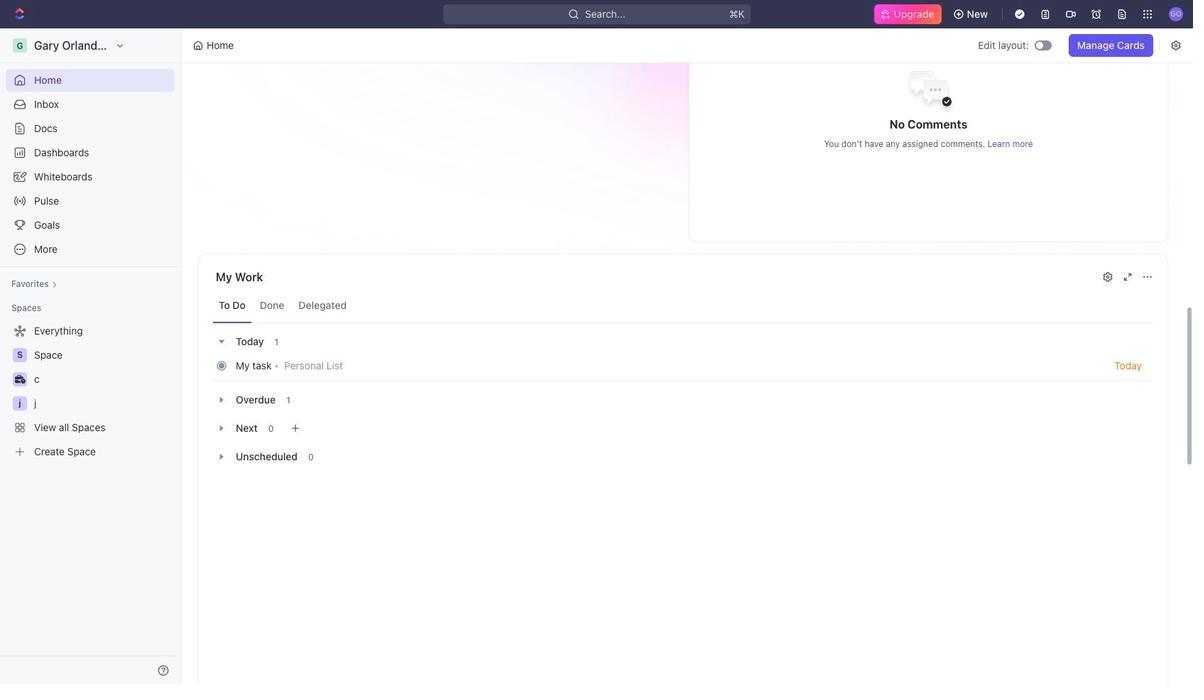 Task type: locate. For each thing, give the bounding box(es) containing it.
tree
[[6, 320, 175, 463]]

gary orlando's workspace, , element
[[13, 38, 27, 53]]

tab list
[[213, 288, 1154, 323]]

sidebar navigation
[[0, 28, 184, 684]]

tree inside 'sidebar' navigation
[[6, 320, 175, 463]]

space, , element
[[13, 348, 27, 362]]



Task type: describe. For each thing, give the bounding box(es) containing it.
j, , element
[[13, 396, 27, 411]]

business time image
[[15, 375, 25, 384]]



Task type: vqa. For each thing, say whether or not it's contained in the screenshot.
BUSINESS TIME image
yes



